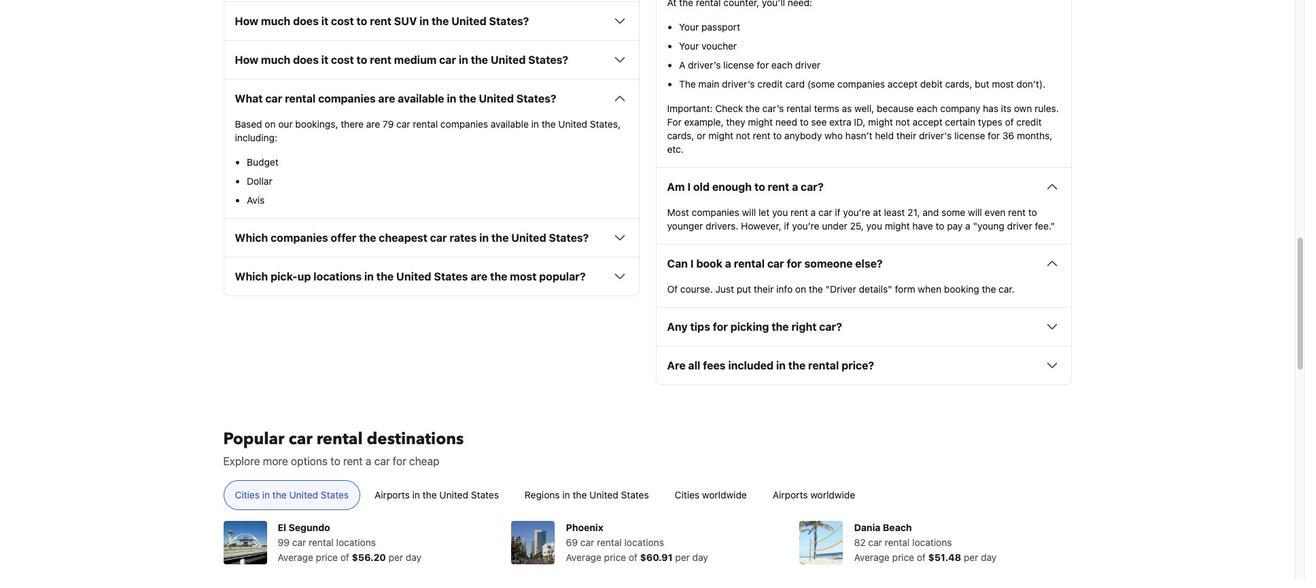 Task type: vqa. For each thing, say whether or not it's contained in the screenshot.
"TO" corresponding to Las Vegas
no



Task type: describe. For each thing, give the bounding box(es) containing it.
debit
[[920, 78, 943, 90]]

your passport
[[679, 21, 740, 33]]

most inside dropdown button
[[510, 271, 537, 283]]

can i book a rental car for someone else?
[[667, 258, 883, 270]]

car inside dania beach 82 car rental locations average price of $51.48 per day
[[868, 537, 882, 549]]

25,
[[850, 220, 864, 232]]

id,
[[854, 116, 866, 128]]

does for how much does it cost to rent medium car in the united states?
[[293, 54, 319, 66]]

just
[[716, 284, 734, 295]]

at
[[873, 207, 882, 218]]

any tips for picking the right car?
[[667, 321, 842, 333]]

car's
[[763, 103, 784, 114]]

younger
[[667, 220, 703, 232]]

which for which companies offer the cheapest car rates  in the united states?
[[235, 232, 268, 244]]

1 will from the left
[[742, 207, 756, 218]]

to up let at right top
[[755, 181, 765, 193]]

most companies will let you rent a car if you're at least 21, and some will even rent to younger drivers. however, if you're under 25, you might have to pay a "young driver fee."
[[667, 207, 1055, 232]]

1 vertical spatial car?
[[819, 321, 842, 333]]

however,
[[741, 220, 782, 232]]

0 vertical spatial most
[[992, 78, 1014, 90]]

else?
[[855, 258, 883, 270]]

1 vertical spatial on
[[795, 284, 806, 295]]

your voucher
[[679, 40, 737, 52]]

the down cheapest
[[376, 271, 394, 283]]

car inside phoenix 69 car rental locations average price of $60.91 per day
[[580, 537, 594, 549]]

tips
[[690, 321, 710, 333]]

course.
[[680, 284, 713, 295]]

your for your voucher
[[679, 40, 699, 52]]

medium
[[394, 54, 437, 66]]

of inside "important: check the car's rental terms as well, because each company has its own rules. for example, they might need to see extra id, might not accept certain types of credit cards, or might not rent to anybody who hasn't held their driver's license for 36 months, etc."
[[1005, 116, 1014, 128]]

example,
[[684, 116, 724, 128]]

companies up the there
[[318, 93, 376, 105]]

82
[[854, 537, 866, 549]]

per for 99 car rental locations
[[389, 552, 403, 564]]

but
[[975, 78, 990, 90]]

based
[[235, 118, 262, 130]]

rent inside popular car rental destinations explore more options to rent a car for cheap
[[343, 456, 363, 468]]

of inside dania beach 82 car rental locations average price of $51.48 per day
[[917, 552, 926, 564]]

there
[[341, 118, 364, 130]]

2 will from the left
[[968, 207, 982, 218]]

price?
[[842, 360, 874, 372]]

to left pay
[[936, 220, 945, 232]]

info
[[776, 284, 793, 295]]

1 horizontal spatial not
[[896, 116, 910, 128]]

regions in the united states button
[[513, 481, 661, 511]]

regions in the united states
[[525, 490, 649, 501]]

the inside "important: check the car's rental terms as well, because each company has its own rules. for example, they might need to see extra id, might not accept certain types of credit cards, or might not rent to anybody who hasn't held their driver's license for 36 months, etc."
[[746, 103, 760, 114]]

card
[[785, 78, 805, 90]]

it for suv
[[321, 15, 329, 27]]

cities for cities worldwide
[[675, 490, 700, 501]]

how for how much does it cost to rent suv in the united states?
[[235, 15, 258, 27]]

0 vertical spatial car?
[[801, 181, 824, 193]]

because
[[877, 103, 914, 114]]

car up info
[[767, 258, 784, 270]]

rental inside what car rental companies are available in the united states? dropdown button
[[285, 93, 316, 105]]

rent up let at right top
[[768, 181, 789, 193]]

worldwide for cities worldwide
[[702, 490, 747, 501]]

might down car's
[[748, 116, 773, 128]]

price inside phoenix 69 car rental locations average price of $60.91 per day
[[604, 552, 626, 564]]

what car rental companies are available in the united states? button
[[235, 91, 628, 107]]

its
[[1001, 103, 1012, 114]]

the left popular?
[[490, 271, 507, 283]]

beach
[[883, 522, 912, 534]]

credit inside "important: check the car's rental terms as well, because each company has its own rules. for example, they might need to see extra id, might not accept certain types of credit cards, or might not rent to anybody who hasn't held their driver's license for 36 months, etc."
[[1017, 116, 1042, 128]]

picking
[[731, 321, 769, 333]]

airports worldwide button
[[761, 481, 867, 511]]

car left rates
[[430, 232, 447, 244]]

cheap
[[409, 456, 440, 468]]

up
[[298, 271, 311, 283]]

cheap car rental in dania beach image
[[800, 522, 843, 565]]

the inside are all fees included in the rental price? dropdown button
[[788, 360, 806, 372]]

terms
[[814, 103, 839, 114]]

airports for airports worldwide
[[773, 490, 808, 501]]

0 horizontal spatial not
[[736, 130, 750, 142]]

some
[[942, 207, 966, 218]]

rent right the even
[[1008, 207, 1026, 218]]

your for your passport
[[679, 21, 699, 33]]

car inside el segundo 99 car rental locations average price of $56.20 per day
[[292, 537, 306, 549]]

1 horizontal spatial cards,
[[945, 78, 972, 90]]

$56.20
[[352, 552, 386, 564]]

states? inside dropdown button
[[489, 15, 529, 27]]

their inside "important: check the car's rental terms as well, because each company has its own rules. for example, they might need to see extra id, might not accept certain types of credit cards, or might not rent to anybody who hasn't held their driver's license for 36 months, etc."
[[897, 130, 917, 142]]

car down 'destinations'
[[374, 456, 390, 468]]

to inside popular car rental destinations explore more options to rent a car for cheap
[[331, 456, 340, 468]]

how much does it cost to rent suv in the united states? button
[[235, 13, 628, 29]]

1 horizontal spatial you're
[[843, 207, 870, 218]]

companies up well, at top
[[837, 78, 885, 90]]

average for 99
[[278, 552, 313, 564]]

main
[[698, 78, 720, 90]]

how for how much does it cost to rent medium car in the united states?
[[235, 54, 258, 66]]

put
[[737, 284, 751, 295]]

extra
[[829, 116, 852, 128]]

rental inside dania beach 82 car rental locations average price of $51.48 per day
[[885, 537, 910, 549]]

locations inside el segundo 99 car rental locations average price of $56.20 per day
[[336, 537, 376, 549]]

i for am
[[688, 181, 691, 193]]

might up held
[[868, 116, 893, 128]]

am i old enough to rent a car?
[[667, 181, 824, 193]]

are inside dropdown button
[[378, 93, 395, 105]]

types
[[978, 116, 1003, 128]]

airports in the united states button
[[363, 481, 510, 511]]

0 vertical spatial you
[[772, 207, 788, 218]]

a down 'anybody'
[[792, 181, 798, 193]]

much for how much does it cost to rent medium car in the united states?
[[261, 54, 290, 66]]

important: check the car's rental terms as well, because each company has its own rules. for example, they might need to see extra id, might not accept certain types of credit cards, or might not rent to anybody who hasn't held their driver's license for 36 months, etc.
[[667, 103, 1059, 155]]

the inside what car rental companies are available in the united states? dropdown button
[[459, 93, 476, 105]]

included
[[728, 360, 774, 372]]

am i old enough to rent a car? button
[[667, 179, 1060, 195]]

day for dania beach 82 car rental locations average price of $51.48 per day
[[981, 552, 997, 564]]

united inside based on our bookings, there are 79 car rental companies available in the united states, including:
[[558, 118, 587, 130]]

in inside based on our bookings, there are 79 car rental companies available in the united states, including:
[[531, 118, 539, 130]]

0 horizontal spatial license
[[723, 59, 754, 71]]

rental inside popular car rental destinations explore more options to rent a car for cheap
[[317, 428, 363, 451]]

or
[[697, 130, 706, 142]]

the inside airports in the united states button
[[423, 490, 437, 501]]

am
[[667, 181, 685, 193]]

in inside button
[[562, 490, 570, 501]]

dollar
[[247, 176, 272, 187]]

cities in the united states button
[[223, 481, 360, 511]]

cheapest
[[379, 232, 428, 244]]

a right pay
[[965, 220, 971, 232]]

which companies offer the cheapest car rates  in the united states?
[[235, 232, 589, 244]]

locations inside dropdown button
[[314, 271, 362, 283]]

for inside the can i book a rental car for someone else? dropdown button
[[787, 258, 802, 270]]

rates
[[450, 232, 477, 244]]

per inside phoenix 69 car rental locations average price of $60.91 per day
[[675, 552, 690, 564]]

does for how much does it cost to rent suv in the united states?
[[293, 15, 319, 27]]

are
[[667, 360, 686, 372]]

0 horizontal spatial their
[[754, 284, 774, 295]]

a
[[679, 59, 685, 71]]

destinations
[[367, 428, 464, 451]]

anybody
[[784, 130, 822, 142]]

who
[[825, 130, 843, 142]]

the inside based on our bookings, there are 79 car rental companies available in the united states, including:
[[542, 118, 556, 130]]

cost for medium
[[331, 54, 354, 66]]

fees
[[703, 360, 726, 372]]

the
[[679, 78, 696, 90]]

company
[[940, 103, 981, 114]]

need
[[776, 116, 797, 128]]

rental inside el segundo 99 car rental locations average price of $56.20 per day
[[309, 537, 334, 549]]

the right rates
[[491, 232, 509, 244]]

least
[[884, 207, 905, 218]]

rules.
[[1035, 103, 1059, 114]]

day inside phoenix 69 car rental locations average price of $60.91 per day
[[692, 552, 708, 564]]

might inside most companies will let you rent a car if you're at least 21, and some will even rent to younger drivers. however, if you're under 25, you might have to pay a "young driver fee."
[[885, 220, 910, 232]]

any
[[667, 321, 688, 333]]

1 horizontal spatial you
[[867, 220, 882, 232]]

offer
[[331, 232, 356, 244]]

airports in the united states
[[375, 490, 499, 501]]

accept inside "important: check the car's rental terms as well, because each company has its own rules. for example, they might need to see extra id, might not accept certain types of credit cards, or might not rent to anybody who hasn't held their driver's license for 36 months, etc."
[[913, 116, 943, 128]]

popular?
[[539, 271, 586, 283]]

pick-
[[271, 271, 298, 283]]

what car rental companies are available in the united states?
[[235, 93, 556, 105]]

1 horizontal spatial driver's
[[722, 78, 755, 90]]

suv
[[394, 15, 417, 27]]

as
[[842, 103, 852, 114]]

based on our bookings, there are 79 car rental companies available in the united states, including:
[[235, 118, 621, 144]]

to down need
[[773, 130, 782, 142]]

rental inside phoenix 69 car rental locations average price of $60.91 per day
[[597, 537, 622, 549]]

options
[[291, 456, 328, 468]]

when
[[918, 284, 942, 295]]

price for el segundo
[[316, 552, 338, 564]]

including:
[[235, 132, 277, 144]]

cities for cities in the united states
[[235, 490, 260, 501]]

a right book
[[725, 258, 731, 270]]

rent right let at right top
[[791, 207, 808, 218]]

rental inside based on our bookings, there are 79 car rental companies available in the united states, including:
[[413, 118, 438, 130]]

any tips for picking the right car? button
[[667, 319, 1060, 335]]

months,
[[1017, 130, 1053, 142]]

of inside phoenix 69 car rental locations average price of $60.91 per day
[[629, 552, 638, 564]]

"driver
[[826, 284, 856, 295]]

pay
[[947, 220, 963, 232]]

car inside based on our bookings, there are 79 car rental companies available in the united states, including:
[[396, 118, 410, 130]]

rental inside the can i book a rental car for someone else? dropdown button
[[734, 258, 765, 270]]

the right the offer
[[359, 232, 376, 244]]

see
[[811, 116, 827, 128]]

which pick-up locations in the united states are the most popular? button
[[235, 269, 628, 285]]

how much does it cost to rent suv in the united states?
[[235, 15, 529, 27]]

to down how much does it cost to rent suv in the united states?
[[357, 54, 367, 66]]

for inside "important: check the car's rental terms as well, because each company has its own rules. for example, they might need to see extra id, might not accept certain types of credit cards, or might not rent to anybody who hasn't held their driver's license for 36 months, etc."
[[988, 130, 1000, 142]]

under
[[822, 220, 848, 232]]

companies inside based on our bookings, there are 79 car rental companies available in the united states, including:
[[440, 118, 488, 130]]

for inside popular car rental destinations explore more options to rent a car for cheap
[[393, 456, 406, 468]]

states for airports in the united states
[[471, 490, 499, 501]]



Task type: locate. For each thing, give the bounding box(es) containing it.
1 vertical spatial driver's
[[722, 78, 755, 90]]

3 per from the left
[[964, 552, 978, 564]]

credit
[[758, 78, 783, 90], [1017, 116, 1042, 128]]

it inside dropdown button
[[321, 54, 329, 66]]

0 vertical spatial accept
[[888, 78, 918, 90]]

much inside how much does it cost to rent suv in the united states? dropdown button
[[261, 15, 290, 27]]

2 price from the left
[[604, 552, 626, 564]]

someone
[[805, 258, 853, 270]]

rental up need
[[787, 103, 812, 114]]

your up your voucher
[[679, 21, 699, 33]]

states up "segundo"
[[321, 490, 349, 501]]

0 vertical spatial does
[[293, 15, 319, 27]]

36
[[1003, 130, 1014, 142]]

2 your from the top
[[679, 40, 699, 52]]

1 cities from the left
[[235, 490, 260, 501]]

rent down car's
[[753, 130, 771, 142]]

per right $60.91
[[675, 552, 690, 564]]

per right $56.20
[[389, 552, 403, 564]]

0 vertical spatial if
[[835, 207, 841, 218]]

will up "young
[[968, 207, 982, 218]]

driver left fee."
[[1007, 220, 1032, 232]]

0 horizontal spatial available
[[398, 93, 444, 105]]

of left $51.48
[[917, 552, 926, 564]]

average
[[278, 552, 313, 564], [566, 552, 602, 564], [854, 552, 890, 564]]

does inside how much does it cost to rent suv in the united states? dropdown button
[[293, 15, 319, 27]]

car inside most companies will let you rent a car if you're at least 21, and some will even rent to younger drivers. however, if you're under 25, you might have to pay a "young driver fee."
[[819, 207, 832, 218]]

united inside button
[[589, 490, 618, 501]]

certain
[[945, 116, 976, 128]]

rental up our
[[285, 93, 316, 105]]

driver's
[[688, 59, 721, 71], [722, 78, 755, 90]]

available
[[398, 93, 444, 105], [491, 118, 529, 130]]

1 horizontal spatial will
[[968, 207, 982, 218]]

much inside how much does it cost to rent medium car in the united states? dropdown button
[[261, 54, 290, 66]]

rental down "segundo"
[[309, 537, 334, 549]]

1 your from the top
[[679, 21, 699, 33]]

1 horizontal spatial their
[[897, 130, 917, 142]]

car right medium
[[439, 54, 456, 66]]

0 horizontal spatial average
[[278, 552, 313, 564]]

our
[[278, 118, 293, 130]]

all
[[688, 360, 701, 372]]

a right let at right top
[[811, 207, 816, 218]]

worldwide for airports worldwide
[[811, 490, 855, 501]]

1 horizontal spatial available
[[491, 118, 529, 130]]

states?
[[489, 15, 529, 27], [528, 54, 568, 66], [516, 93, 556, 105], [549, 232, 589, 244]]

1 vertical spatial each
[[917, 103, 938, 114]]

1 vertical spatial if
[[784, 220, 790, 232]]

if up the 'under'
[[835, 207, 841, 218]]

0 horizontal spatial driver's
[[688, 59, 721, 71]]

1 vertical spatial cards,
[[667, 130, 694, 142]]

regions
[[525, 490, 560, 501]]

1 cost from the top
[[331, 15, 354, 27]]

to up 'anybody'
[[800, 116, 809, 128]]

el segundo 99 car rental locations average price of $56.20 per day
[[278, 522, 421, 564]]

0 vertical spatial your
[[679, 21, 699, 33]]

1 horizontal spatial price
[[604, 552, 626, 564]]

airports inside airports in the united states button
[[375, 490, 410, 501]]

states for regions in the united states
[[621, 490, 649, 501]]

for inside any tips for picking the right car? dropdown button
[[713, 321, 728, 333]]

1 it from the top
[[321, 15, 329, 27]]

for up car's
[[757, 59, 769, 71]]

0 vertical spatial each
[[772, 59, 793, 71]]

available inside based on our bookings, there are 79 car rental companies available in the united states, including:
[[491, 118, 529, 130]]

1 vertical spatial available
[[491, 118, 529, 130]]

does inside how much does it cost to rent medium car in the united states? dropdown button
[[293, 54, 319, 66]]

it inside dropdown button
[[321, 15, 329, 27]]

your up a at the right of the page
[[679, 40, 699, 52]]

states up phoenix 69 car rental locations average price of $60.91 per day
[[621, 490, 649, 501]]

they
[[726, 116, 745, 128]]

1 vertical spatial does
[[293, 54, 319, 66]]

license down voucher
[[723, 59, 754, 71]]

of
[[1005, 116, 1014, 128], [340, 552, 349, 564], [629, 552, 638, 564], [917, 552, 926, 564]]

21,
[[908, 207, 920, 218]]

cost inside dropdown button
[[331, 54, 354, 66]]

of course. just put their info on the "driver details" form when booking the car.
[[667, 284, 1015, 295]]

2 horizontal spatial per
[[964, 552, 978, 564]]

rental down beach
[[885, 537, 910, 549]]

hasn't
[[845, 130, 873, 142]]

not down 'because'
[[896, 116, 910, 128]]

1 vertical spatial it
[[321, 54, 329, 66]]

car right 79
[[396, 118, 410, 130]]

1 horizontal spatial per
[[675, 552, 690, 564]]

1 vertical spatial you
[[867, 220, 882, 232]]

to right options
[[331, 456, 340, 468]]

their right held
[[897, 130, 917, 142]]

available inside dropdown button
[[398, 93, 444, 105]]

it for medium
[[321, 54, 329, 66]]

voucher
[[702, 40, 737, 52]]

day for el segundo 99 car rental locations average price of $56.20 per day
[[406, 552, 421, 564]]

have
[[913, 220, 933, 232]]

2 horizontal spatial price
[[892, 552, 914, 564]]

cards,
[[945, 78, 972, 90], [667, 130, 694, 142]]

1 vertical spatial which
[[235, 271, 268, 283]]

held
[[875, 130, 894, 142]]

1 airports from the left
[[375, 490, 410, 501]]

0 vertical spatial are
[[378, 93, 395, 105]]

cards, up etc.
[[667, 130, 694, 142]]

per right $51.48
[[964, 552, 978, 564]]

states,
[[590, 118, 621, 130]]

0 vertical spatial how
[[235, 15, 258, 27]]

2 airports from the left
[[773, 490, 808, 501]]

rent left medium
[[370, 54, 392, 66]]

license down certain
[[955, 130, 985, 142]]

per
[[389, 552, 403, 564], [675, 552, 690, 564], [964, 552, 978, 564]]

rent
[[370, 15, 392, 27], [370, 54, 392, 66], [753, 130, 771, 142], [768, 181, 789, 193], [791, 207, 808, 218], [1008, 207, 1026, 218], [343, 456, 363, 468]]

cost for suv
[[331, 15, 354, 27]]

average inside el segundo 99 car rental locations average price of $56.20 per day
[[278, 552, 313, 564]]

states inside button
[[621, 490, 649, 501]]

0 vertical spatial their
[[897, 130, 917, 142]]

1 vertical spatial credit
[[1017, 116, 1042, 128]]

0 horizontal spatial most
[[510, 271, 537, 283]]

can
[[667, 258, 688, 270]]

airports
[[375, 490, 410, 501], [773, 490, 808, 501]]

popular car rental destinations explore more options to rent a car for cheap
[[223, 428, 464, 468]]

0 horizontal spatial credit
[[758, 78, 783, 90]]

enough
[[712, 181, 752, 193]]

1 horizontal spatial credit
[[1017, 116, 1042, 128]]

1 does from the top
[[293, 15, 319, 27]]

car right 82
[[868, 537, 882, 549]]

are inside dropdown button
[[471, 271, 488, 283]]

2 worldwide from the left
[[811, 490, 855, 501]]

each
[[772, 59, 793, 71], [917, 103, 938, 114]]

might
[[748, 116, 773, 128], [868, 116, 893, 128], [709, 130, 734, 142], [885, 220, 910, 232]]

0 vertical spatial you're
[[843, 207, 870, 218]]

companies down what car rental companies are available in the united states? dropdown button
[[440, 118, 488, 130]]

each down debit in the right of the page
[[917, 103, 938, 114]]

accept up driver's
[[913, 116, 943, 128]]

the down the cheap
[[423, 490, 437, 501]]

companies up drivers.
[[692, 207, 739, 218]]

how inside dropdown button
[[235, 15, 258, 27]]

0 horizontal spatial day
[[406, 552, 421, 564]]

1 horizontal spatial driver
[[1007, 220, 1032, 232]]

1 vertical spatial how
[[235, 54, 258, 66]]

the up based on our bookings, there are 79 car rental companies available in the united states, including:
[[459, 93, 476, 105]]

the down the right
[[788, 360, 806, 372]]

cities in the united states
[[235, 490, 349, 501]]

average for 82
[[854, 552, 890, 564]]

tab list containing cities in the united states
[[212, 481, 1083, 511]]

explore
[[223, 456, 260, 468]]

locations inside dania beach 82 car rental locations average price of $51.48 per day
[[912, 537, 952, 549]]

0 vertical spatial cards,
[[945, 78, 972, 90]]

0 vertical spatial license
[[723, 59, 754, 71]]

how much does it cost to rent medium car in the united states? button
[[235, 52, 628, 68]]

airports inside airports worldwide button
[[773, 490, 808, 501]]

day right $60.91
[[692, 552, 708, 564]]

the inside regions in the united states button
[[573, 490, 587, 501]]

on right info
[[795, 284, 806, 295]]

the main driver's credit card (some companies accept debit cards, but most don't).
[[679, 78, 1046, 90]]

form
[[895, 284, 915, 295]]

credit up the months,
[[1017, 116, 1042, 128]]

car down phoenix at left
[[580, 537, 594, 549]]

the left "driver on the right
[[809, 284, 823, 295]]

1 vertical spatial i
[[691, 258, 694, 270]]

day right $56.20
[[406, 552, 421, 564]]

per inside dania beach 82 car rental locations average price of $51.48 per day
[[964, 552, 978, 564]]

license inside "important: check the car's rental terms as well, because each company has its own rules. for example, they might need to see extra id, might not accept certain types of credit cards, or might not rent to anybody who hasn't held their driver's license for 36 months, etc."
[[955, 130, 985, 142]]

of up 36
[[1005, 116, 1014, 128]]

0 vertical spatial which
[[235, 232, 268, 244]]

rent inside dropdown button
[[370, 15, 392, 27]]

2 it from the top
[[321, 54, 329, 66]]

for
[[667, 116, 682, 128]]

how inside dropdown button
[[235, 54, 258, 66]]

driver's down a driver's license for each driver
[[722, 78, 755, 90]]

0 vertical spatial on
[[265, 118, 276, 130]]

1 vertical spatial not
[[736, 130, 750, 142]]

1 how from the top
[[235, 15, 258, 27]]

most right but
[[992, 78, 1014, 90]]

0 vertical spatial available
[[398, 93, 444, 105]]

2 which from the top
[[235, 271, 268, 283]]

day inside dania beach 82 car rental locations average price of $51.48 per day
[[981, 552, 997, 564]]

0 vertical spatial much
[[261, 15, 290, 27]]

which inside dropdown button
[[235, 271, 268, 283]]

1 horizontal spatial cities
[[675, 490, 700, 501]]

0 horizontal spatial if
[[784, 220, 790, 232]]

old
[[693, 181, 710, 193]]

1 horizontal spatial each
[[917, 103, 938, 114]]

car right 99
[[292, 537, 306, 549]]

etc.
[[667, 144, 684, 155]]

the left car's
[[746, 103, 760, 114]]

to inside dropdown button
[[357, 15, 367, 27]]

don't).
[[1017, 78, 1046, 90]]

cities worldwide button
[[663, 481, 759, 511]]

3 average from the left
[[854, 552, 890, 564]]

for left the cheap
[[393, 456, 406, 468]]

1 vertical spatial driver
[[1007, 220, 1032, 232]]

2 does from the top
[[293, 54, 319, 66]]

1 vertical spatial you're
[[792, 220, 820, 232]]

airports for airports in the united states
[[375, 490, 410, 501]]

cheap car rental in el segundo image
[[223, 522, 267, 565]]

drivers.
[[706, 220, 738, 232]]

1 horizontal spatial day
[[692, 552, 708, 564]]

1 day from the left
[[406, 552, 421, 564]]

el
[[278, 522, 286, 534]]

0 horizontal spatial you're
[[792, 220, 820, 232]]

the inside cities in the united states button
[[273, 490, 287, 501]]

2 horizontal spatial average
[[854, 552, 890, 564]]

$51.48
[[928, 552, 961, 564]]

you're up 25,
[[843, 207, 870, 218]]

states inside dropdown button
[[434, 271, 468, 283]]

0 vertical spatial credit
[[758, 78, 783, 90]]

cheap car rental in phoenix image
[[512, 522, 555, 565]]

average down 69
[[566, 552, 602, 564]]

each inside "important: check the car's rental terms as well, because each company has its own rules. for example, they might need to see extra id, might not accept certain types of credit cards, or might not rent to anybody who hasn't held their driver's license for 36 months, etc."
[[917, 103, 938, 114]]

2 vertical spatial are
[[471, 271, 488, 283]]

0 horizontal spatial per
[[389, 552, 403, 564]]

how much does it cost to rent medium car in the united states?
[[235, 54, 568, 66]]

booking
[[944, 284, 979, 295]]

2 cost from the top
[[331, 54, 354, 66]]

the inside how much does it cost to rent suv in the united states? dropdown button
[[432, 15, 449, 27]]

1 vertical spatial their
[[754, 284, 774, 295]]

are inside based on our bookings, there are 79 car rental companies available in the united states, including:
[[366, 118, 380, 130]]

2 per from the left
[[675, 552, 690, 564]]

0 vertical spatial it
[[321, 15, 329, 27]]

1 horizontal spatial average
[[566, 552, 602, 564]]

avis
[[247, 195, 265, 206]]

for right the tips
[[713, 321, 728, 333]]

the inside any tips for picking the right car? dropdown button
[[772, 321, 789, 333]]

will left let at right top
[[742, 207, 756, 218]]

might right or
[[709, 130, 734, 142]]

accept
[[888, 78, 918, 90], [913, 116, 943, 128]]

accept up 'because'
[[888, 78, 918, 90]]

1 much from the top
[[261, 15, 290, 27]]

budget
[[247, 157, 279, 168]]

2 how from the top
[[235, 54, 258, 66]]

cards, inside "important: check the car's rental terms as well, because each company has its own rules. for example, they might need to see extra id, might not accept certain types of credit cards, or might not rent to anybody who hasn't held their driver's license for 36 months, etc."
[[667, 130, 694, 142]]

0 vertical spatial driver's
[[688, 59, 721, 71]]

rental down what car rental companies are available in the united states? dropdown button
[[413, 118, 438, 130]]

1 horizontal spatial most
[[992, 78, 1014, 90]]

2 average from the left
[[566, 552, 602, 564]]

the left car.
[[982, 284, 996, 295]]

day inside el segundo 99 car rental locations average price of $56.20 per day
[[406, 552, 421, 564]]

more
[[263, 456, 288, 468]]

cost inside dropdown button
[[331, 15, 354, 27]]

car up options
[[289, 428, 313, 451]]

day right $51.48
[[981, 552, 997, 564]]

their right put
[[754, 284, 774, 295]]

to up fee."
[[1028, 207, 1037, 218]]

passport
[[702, 21, 740, 33]]

day
[[406, 552, 421, 564], [692, 552, 708, 564], [981, 552, 997, 564]]

most left popular?
[[510, 271, 537, 283]]

rental inside are all fees included in the rental price? dropdown button
[[808, 360, 839, 372]]

2 horizontal spatial day
[[981, 552, 997, 564]]

how
[[235, 15, 258, 27], [235, 54, 258, 66]]

you right let at right top
[[772, 207, 788, 218]]

a inside popular car rental destinations explore more options to rent a car for cheap
[[366, 456, 372, 468]]

1 horizontal spatial worldwide
[[811, 490, 855, 501]]

per inside el segundo 99 car rental locations average price of $56.20 per day
[[389, 552, 403, 564]]

and
[[923, 207, 939, 218]]

airports worldwide
[[773, 490, 855, 501]]

1 vertical spatial license
[[955, 130, 985, 142]]

0 vertical spatial cost
[[331, 15, 354, 27]]

car right the what
[[265, 93, 282, 105]]

car? right the right
[[819, 321, 842, 333]]

which for which pick-up locations in the united states are the most popular?
[[235, 271, 268, 283]]

for down types
[[988, 130, 1000, 142]]

driver inside most companies will let you rent a car if you're at least 21, and some will even rent to younger drivers. however, if you're under 25, you might have to pay a "young driver fee."
[[1007, 220, 1032, 232]]

1 average from the left
[[278, 552, 313, 564]]

tab list
[[212, 481, 1083, 511]]

their
[[897, 130, 917, 142], [754, 284, 774, 295]]

states for cities in the united states
[[321, 490, 349, 501]]

what
[[235, 93, 263, 105]]

price inside dania beach 82 car rental locations average price of $51.48 per day
[[892, 552, 914, 564]]

of inside el segundo 99 car rental locations average price of $56.20 per day
[[340, 552, 349, 564]]

3 price from the left
[[892, 552, 914, 564]]

price down "segundo"
[[316, 552, 338, 564]]

states
[[434, 271, 468, 283], [321, 490, 349, 501], [471, 490, 499, 501], [621, 490, 649, 501]]

price inside el segundo 99 car rental locations average price of $56.20 per day
[[316, 552, 338, 564]]

0 horizontal spatial on
[[265, 118, 276, 130]]

1 vertical spatial accept
[[913, 116, 943, 128]]

i right can
[[691, 258, 694, 270]]

1 vertical spatial much
[[261, 54, 290, 66]]

0 horizontal spatial worldwide
[[702, 490, 747, 501]]

well,
[[855, 103, 874, 114]]

rental left price?
[[808, 360, 839, 372]]

the right suv
[[432, 15, 449, 27]]

worldwide
[[702, 490, 747, 501], [811, 490, 855, 501]]

rent left suv
[[370, 15, 392, 27]]

on
[[265, 118, 276, 130], [795, 284, 806, 295]]

airports down the cheap
[[375, 490, 410, 501]]

1 worldwide from the left
[[702, 490, 747, 501]]

airports up 'cheap car rental in dania beach' image
[[773, 490, 808, 501]]

rental inside "important: check the car's rental terms as well, because each company has its own rules. for example, they might need to see extra id, might not accept certain types of credit cards, or might not rent to anybody who hasn't held their driver's license for 36 months, etc."
[[787, 103, 812, 114]]

car?
[[801, 181, 824, 193], [819, 321, 842, 333]]

important:
[[667, 103, 713, 114]]

1 horizontal spatial license
[[955, 130, 985, 142]]

are up 79
[[378, 93, 395, 105]]

cost down how much does it cost to rent suv in the united states?
[[331, 54, 354, 66]]

1 vertical spatial cost
[[331, 54, 354, 66]]

which inside dropdown button
[[235, 232, 268, 244]]

which down avis
[[235, 232, 268, 244]]

might down least
[[885, 220, 910, 232]]

companies inside most companies will let you rent a car if you're at least 21, and some will even rent to younger drivers. however, if you're under 25, you might have to pay a "young driver fee."
[[692, 207, 739, 218]]

average inside dania beach 82 car rental locations average price of $51.48 per day
[[854, 552, 890, 564]]

0 vertical spatial driver
[[795, 59, 821, 71]]

locations up $51.48
[[912, 537, 952, 549]]

i for can
[[691, 258, 694, 270]]

companies up up
[[271, 232, 328, 244]]

cost left suv
[[331, 15, 354, 27]]

of left $60.91
[[629, 552, 638, 564]]

a driver's license for each driver
[[679, 59, 821, 71]]

which companies offer the cheapest car rates  in the united states? button
[[235, 230, 628, 246]]

your
[[679, 21, 699, 33], [679, 40, 699, 52]]

you're left the 'under'
[[792, 220, 820, 232]]

0 horizontal spatial price
[[316, 552, 338, 564]]

2 day from the left
[[692, 552, 708, 564]]

a
[[792, 181, 798, 193], [811, 207, 816, 218], [965, 220, 971, 232], [725, 258, 731, 270], [366, 456, 372, 468]]

which pick-up locations in the united states are the most popular?
[[235, 271, 586, 283]]

1 price from the left
[[316, 552, 338, 564]]

not down they
[[736, 130, 750, 142]]

rent inside "important: check the car's rental terms as well, because each company has its own rules. for example, they might need to see extra id, might not accept certain types of credit cards, or might not rent to anybody who hasn't held their driver's license for 36 months, etc."
[[753, 130, 771, 142]]

0 horizontal spatial driver
[[795, 59, 821, 71]]

price left $60.91
[[604, 552, 626, 564]]

to
[[357, 15, 367, 27], [357, 54, 367, 66], [800, 116, 809, 128], [773, 130, 782, 142], [755, 181, 765, 193], [1028, 207, 1037, 218], [936, 220, 945, 232], [331, 456, 340, 468]]

1 vertical spatial your
[[679, 40, 699, 52]]

average inside phoenix 69 car rental locations average price of $60.91 per day
[[566, 552, 602, 564]]

are all fees included in the rental price?
[[667, 360, 874, 372]]

on inside based on our bookings, there are 79 car rental companies available in the united states, including:
[[265, 118, 276, 130]]

much for how much does it cost to rent suv in the united states?
[[261, 15, 290, 27]]

which left pick- at left
[[235, 271, 268, 283]]

1 horizontal spatial if
[[835, 207, 841, 218]]

3 day from the left
[[981, 552, 997, 564]]

price for dania beach
[[892, 552, 914, 564]]

0 vertical spatial i
[[688, 181, 691, 193]]

1 vertical spatial most
[[510, 271, 537, 283]]

phoenix
[[566, 522, 604, 534]]

average down 99
[[278, 552, 313, 564]]

0 horizontal spatial airports
[[375, 490, 410, 501]]

each up card
[[772, 59, 793, 71]]

1 horizontal spatial airports
[[773, 490, 808, 501]]

1 horizontal spatial on
[[795, 284, 806, 295]]

states down rates
[[434, 271, 468, 283]]

2 cities from the left
[[675, 490, 700, 501]]

1 per from the left
[[389, 552, 403, 564]]

credit up car's
[[758, 78, 783, 90]]

0 horizontal spatial you
[[772, 207, 788, 218]]

per for 82 car rental locations
[[964, 552, 978, 564]]

1 vertical spatial are
[[366, 118, 380, 130]]

locations inside phoenix 69 car rental locations average price of $60.91 per day
[[624, 537, 664, 549]]

the up phoenix at left
[[573, 490, 587, 501]]

1 which from the top
[[235, 232, 268, 244]]

0 vertical spatial not
[[896, 116, 910, 128]]

will
[[742, 207, 756, 218], [968, 207, 982, 218]]

driver up card
[[795, 59, 821, 71]]

2 much from the top
[[261, 54, 290, 66]]

0 horizontal spatial cards,
[[667, 130, 694, 142]]

0 horizontal spatial each
[[772, 59, 793, 71]]

0 horizontal spatial will
[[742, 207, 756, 218]]

the inside how much does it cost to rent medium car in the united states? dropdown button
[[471, 54, 488, 66]]

segundo
[[289, 522, 330, 534]]

0 horizontal spatial cities
[[235, 490, 260, 501]]



